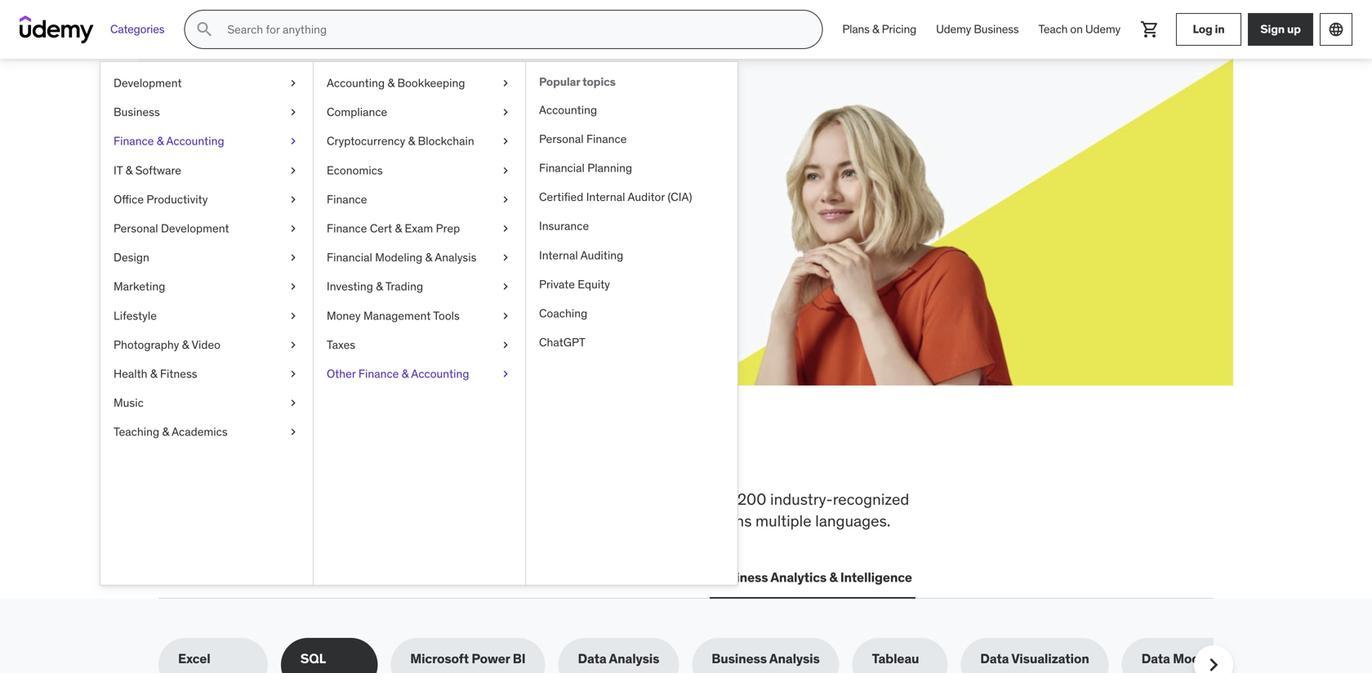 Task type: vqa. For each thing, say whether or not it's contained in the screenshot.
Administration inside the the A to Z Microsoft windows server 2019/2022 Administration
no



Task type: describe. For each thing, give the bounding box(es) containing it.
(cia)
[[668, 190, 692, 204]]

office productivity link
[[101, 185, 313, 214]]

internal auditing
[[539, 248, 624, 263]]

xsmall image for teaching & academics
[[287, 424, 300, 440]]

with
[[348, 170, 372, 187]]

xsmall image for business
[[287, 104, 300, 120]]

up
[[1288, 22, 1302, 36]]

lifestyle link
[[101, 301, 313, 330]]

choose a language image
[[1329, 21, 1345, 38]]

investing
[[327, 279, 373, 294]]

it certifications
[[293, 569, 390, 586]]

development inside "link"
[[114, 76, 182, 90]]

coaching
[[539, 306, 588, 321]]

insurance
[[539, 219, 589, 233]]

udemy business
[[937, 22, 1019, 37]]

marketing link
[[101, 272, 313, 301]]

tools
[[433, 308, 460, 323]]

compliance
[[327, 105, 388, 119]]

catalog
[[283, 511, 334, 531]]

financial modeling & analysis link
[[314, 243, 525, 272]]

tableau
[[872, 651, 920, 667]]

academics
[[172, 425, 228, 439]]

rounded
[[437, 511, 495, 531]]

cryptocurrency & blockchain
[[327, 134, 475, 148]]

investing & trading link
[[314, 272, 525, 301]]

other
[[327, 366, 356, 381]]

the
[[213, 436, 265, 478]]

coaching link
[[526, 299, 738, 328]]

it for it & software
[[114, 163, 123, 178]]

it certifications button
[[290, 558, 393, 598]]

finance for finance
[[327, 192, 367, 207]]

multiple
[[756, 511, 812, 531]]

& down finance cert & exam prep link
[[425, 250, 432, 265]]

data for data visualization
[[981, 651, 1009, 667]]

1 horizontal spatial in
[[1216, 22, 1225, 36]]

popular
[[539, 74, 580, 89]]

business analysis
[[712, 651, 820, 667]]

xsmall image for development
[[287, 75, 300, 91]]

personal development link
[[101, 214, 313, 243]]

finance up planning
[[587, 131, 627, 146]]

development for web
[[192, 569, 274, 586]]

microsoft
[[410, 651, 469, 667]]

pricing
[[882, 22, 917, 37]]

xsmall image for music
[[287, 395, 300, 411]]

development for personal
[[161, 221, 229, 236]]

music
[[114, 396, 144, 410]]

insurance link
[[526, 212, 738, 241]]

future
[[403, 130, 482, 164]]

xsmall image for photography & video
[[287, 337, 300, 353]]

topics,
[[472, 489, 518, 509]]

money management tools link
[[314, 301, 525, 330]]

analysis for business analysis
[[770, 651, 820, 667]]

& for trading
[[376, 279, 383, 294]]

science
[[528, 569, 577, 586]]

content
[[624, 489, 678, 509]]

0 vertical spatial internal
[[587, 190, 626, 204]]

skills for your future expand your potential with a course. starting at just $12.99 through dec 15.
[[217, 130, 518, 205]]

udemy business link
[[927, 10, 1029, 49]]

skills
[[217, 130, 291, 164]]

teaching
[[114, 425, 159, 439]]

xsmall image for marketing
[[287, 279, 300, 295]]

0 horizontal spatial in
[[514, 436, 546, 478]]

business for business analysis
[[712, 651, 767, 667]]

1 vertical spatial internal
[[539, 248, 578, 263]]

skills inside 'covering critical workplace skills to technical topics, including prep content for over 200 industry-recognized certifications, our catalog supports well-rounded professional development and spans multiple languages.'
[[350, 489, 384, 509]]

xsmall image for other finance & accounting
[[499, 366, 512, 382]]

professional
[[499, 511, 583, 531]]

accounting up compliance
[[327, 76, 385, 90]]

xsmall image for personal development
[[287, 221, 300, 237]]

topic filters element
[[159, 638, 1250, 673]]

1 vertical spatial your
[[264, 170, 290, 187]]

design link
[[101, 243, 313, 272]]

shopping cart with 0 items image
[[1141, 20, 1160, 39]]

teaching & academics
[[114, 425, 228, 439]]

place
[[617, 436, 703, 478]]

languages.
[[816, 511, 891, 531]]

financial for financial modeling & analysis
[[327, 250, 373, 265]]

blockchain
[[418, 134, 475, 148]]

photography & video
[[114, 337, 221, 352]]

prep
[[436, 221, 460, 236]]

Search for anything text field
[[224, 16, 803, 43]]

communication button
[[593, 558, 697, 598]]

for inside skills for your future expand your potential with a course. starting at just $12.99 through dec 15.
[[295, 130, 334, 164]]

private equity
[[539, 277, 610, 292]]

plans
[[843, 22, 870, 37]]

xsmall image for compliance
[[499, 104, 512, 120]]

accounting link
[[526, 95, 738, 125]]

private
[[539, 277, 575, 292]]

data visualization
[[981, 651, 1090, 667]]

technical
[[405, 489, 469, 509]]

critical
[[224, 489, 271, 509]]

office productivity
[[114, 192, 208, 207]]

xsmall image for cryptocurrency & blockchain
[[499, 133, 512, 149]]

finance for finance cert & exam prep
[[327, 221, 367, 236]]

health & fitness link
[[101, 360, 313, 389]]

data for data science
[[497, 569, 526, 586]]

data for data analysis
[[578, 651, 607, 667]]

categories button
[[101, 10, 174, 49]]

analysis inside "link"
[[435, 250, 477, 265]]

cert
[[370, 221, 392, 236]]

web development button
[[159, 558, 277, 598]]

bi
[[513, 651, 526, 667]]

& inside button
[[830, 569, 838, 586]]

video
[[192, 337, 221, 352]]

design
[[114, 250, 149, 265]]

photography & video link
[[101, 330, 313, 360]]

& for video
[[182, 337, 189, 352]]

workplace
[[275, 489, 346, 509]]

business analytics & intelligence button
[[710, 558, 916, 598]]

accounting & bookkeeping link
[[314, 69, 525, 98]]

& for software
[[126, 163, 133, 178]]

planning
[[588, 161, 633, 175]]

finance link
[[314, 185, 525, 214]]

course.
[[386, 170, 428, 187]]

0 vertical spatial skills
[[271, 436, 359, 478]]

dec
[[309, 189, 332, 205]]

analytics
[[771, 569, 827, 586]]

potential
[[293, 170, 344, 187]]

accounting inside 'link'
[[166, 134, 224, 148]]

auditing
[[581, 248, 624, 263]]

analysis for data analysis
[[609, 651, 660, 667]]

xsmall image for finance & accounting
[[287, 133, 300, 149]]

xsmall image for accounting & bookkeeping
[[499, 75, 512, 91]]

data modeling
[[1142, 651, 1231, 667]]

& right cert at the left top of the page
[[395, 221, 402, 236]]



Task type: locate. For each thing, give the bounding box(es) containing it.
money management tools
[[327, 308, 460, 323]]

photography
[[114, 337, 179, 352]]

you
[[365, 436, 424, 478]]

xsmall image inside "teaching & academics" link
[[287, 424, 300, 440]]

log in
[[1193, 22, 1225, 36]]

modeling inside "link"
[[375, 250, 423, 265]]

udemy right "on"
[[1086, 22, 1121, 37]]

starting
[[431, 170, 478, 187]]

1 vertical spatial it
[[293, 569, 304, 586]]

cryptocurrency & blockchain link
[[314, 127, 525, 156]]

data science button
[[494, 558, 580, 598]]

web development
[[162, 569, 274, 586]]

financial for financial planning
[[539, 161, 585, 175]]

teaching & academics link
[[101, 418, 313, 447]]

xsmall image inside money management tools link
[[499, 308, 512, 324]]

data for data modeling
[[1142, 651, 1171, 667]]

for inside 'covering critical workplace skills to technical topics, including prep content for over 200 industry-recognized certifications, our catalog supports well-rounded professional development and spans multiple languages.'
[[682, 489, 701, 509]]

2 vertical spatial development
[[192, 569, 274, 586]]

data left next image
[[1142, 651, 1171, 667]]

personal development
[[114, 221, 229, 236]]

xsmall image inside taxes link
[[499, 337, 512, 353]]

1 vertical spatial for
[[682, 489, 701, 509]]

financial planning link
[[526, 154, 738, 183]]

money
[[327, 308, 361, 323]]

& left bookkeeping
[[388, 76, 395, 90]]

internal up the private at left
[[539, 248, 578, 263]]

2 udemy from the left
[[1086, 22, 1121, 37]]

log in link
[[1177, 13, 1242, 46]]

data right "bi"
[[578, 651, 607, 667]]

development link
[[101, 69, 313, 98]]

& inside 'link'
[[157, 134, 164, 148]]

development right web
[[192, 569, 274, 586]]

1 vertical spatial modeling
[[1174, 651, 1231, 667]]

skills up "supports"
[[350, 489, 384, 509]]

0 vertical spatial in
[[1216, 22, 1225, 36]]

0 horizontal spatial analysis
[[435, 250, 477, 265]]

on
[[1071, 22, 1083, 37]]

0 horizontal spatial it
[[114, 163, 123, 178]]

0 vertical spatial for
[[295, 130, 334, 164]]

our
[[256, 511, 279, 531]]

xsmall image for it & software
[[287, 162, 300, 178]]

all the skills you need in one place
[[159, 436, 703, 478]]

other finance & accounting link
[[314, 360, 525, 389]]

udemy right pricing
[[937, 22, 972, 37]]

& for pricing
[[873, 22, 880, 37]]

0 vertical spatial your
[[338, 130, 398, 164]]

your up the through
[[264, 170, 290, 187]]

xsmall image inside development "link"
[[287, 75, 300, 91]]

personal for personal development
[[114, 221, 158, 236]]

financial modeling & analysis
[[327, 250, 477, 265]]

xsmall image inside economics link
[[499, 162, 512, 178]]

business inside topic filters element
[[712, 651, 767, 667]]

sql
[[301, 651, 326, 667]]

xsmall image inside accounting & bookkeeping link
[[499, 75, 512, 91]]

personal finance
[[539, 131, 627, 146]]

business for business analytics & intelligence
[[713, 569, 768, 586]]

xsmall image inside the compliance link
[[499, 104, 512, 120]]

0 vertical spatial financial
[[539, 161, 585, 175]]

xsmall image inside other finance & accounting "link"
[[499, 366, 512, 382]]

teach on udemy
[[1039, 22, 1121, 37]]

need
[[430, 436, 508, 478]]

data left "science"
[[497, 569, 526, 586]]

xsmall image for office productivity
[[287, 192, 300, 208]]

plans & pricing link
[[833, 10, 927, 49]]

& right analytics on the right bottom of page
[[830, 569, 838, 586]]

for up and
[[682, 489, 701, 509]]

xsmall image for investing & trading
[[499, 279, 512, 295]]

xsmall image for health & fitness
[[287, 366, 300, 382]]

development
[[587, 511, 678, 531]]

0 vertical spatial modeling
[[375, 250, 423, 265]]

modeling inside topic filters element
[[1174, 651, 1231, 667]]

intelligence
[[841, 569, 913, 586]]

xsmall image inside investing & trading link
[[499, 279, 512, 295]]

leadership button
[[407, 558, 481, 598]]

financial inside financial modeling & analysis "link"
[[327, 250, 373, 265]]

it for it certifications
[[293, 569, 304, 586]]

financial inside financial planning 'link'
[[539, 161, 585, 175]]

it inside button
[[293, 569, 304, 586]]

for up potential
[[295, 130, 334, 164]]

1 vertical spatial development
[[161, 221, 229, 236]]

covering critical workplace skills to technical topics, including prep content for over 200 industry-recognized certifications, our catalog supports well-rounded professional development and spans multiple languages.
[[159, 489, 910, 531]]

xsmall image inside financial modeling & analysis "link"
[[499, 250, 512, 266]]

xsmall image inside finance & accounting 'link'
[[287, 133, 300, 149]]

development inside button
[[192, 569, 274, 586]]

0 horizontal spatial financial
[[327, 250, 373, 265]]

1 vertical spatial financial
[[327, 250, 373, 265]]

1 horizontal spatial modeling
[[1174, 651, 1231, 667]]

& down the compliance link
[[408, 134, 415, 148]]

xsmall image for finance
[[499, 192, 512, 208]]

xsmall image
[[287, 75, 300, 91], [499, 75, 512, 91], [287, 162, 300, 178], [499, 162, 512, 178], [287, 192, 300, 208], [499, 250, 512, 266], [287, 279, 300, 295], [499, 308, 512, 324], [287, 337, 300, 353], [499, 337, 512, 353], [287, 395, 300, 411]]

finance up the it & software
[[114, 134, 154, 148]]

your up with
[[338, 130, 398, 164]]

xsmall image inside personal development link
[[287, 221, 300, 237]]

& for blockchain
[[408, 134, 415, 148]]

submit search image
[[195, 20, 214, 39]]

office
[[114, 192, 144, 207]]

development down the office productivity link
[[161, 221, 229, 236]]

marketing
[[114, 279, 165, 294]]

one
[[552, 436, 611, 478]]

& for bookkeeping
[[388, 76, 395, 90]]

industry-
[[771, 489, 833, 509]]

& right plans
[[873, 22, 880, 37]]

& right health
[[150, 366, 157, 381]]

equity
[[578, 277, 610, 292]]

xsmall image inside business link
[[287, 104, 300, 120]]

personal
[[539, 131, 584, 146], [114, 221, 158, 236]]

0 horizontal spatial udemy
[[937, 22, 972, 37]]

xsmall image for money management tools
[[499, 308, 512, 324]]

finance cert & exam prep link
[[314, 214, 525, 243]]

business link
[[101, 98, 313, 127]]

bookkeeping
[[398, 76, 465, 90]]

0 horizontal spatial for
[[295, 130, 334, 164]]

financial up 'investing'
[[327, 250, 373, 265]]

xsmall image inside cryptocurrency & blockchain link
[[499, 133, 512, 149]]

finance down with
[[327, 192, 367, 207]]

exam
[[405, 221, 433, 236]]

recognized
[[833, 489, 910, 509]]

leadership
[[410, 569, 477, 586]]

accounting down taxes link
[[411, 366, 469, 381]]

xsmall image for design
[[287, 250, 300, 266]]

finance & accounting link
[[101, 127, 313, 156]]

data science
[[497, 569, 577, 586]]

0 horizontal spatial personal
[[114, 221, 158, 236]]

business for business
[[114, 105, 160, 119]]

supports
[[338, 511, 399, 531]]

& for academics
[[162, 425, 169, 439]]

finance inside 'link'
[[114, 134, 154, 148]]

lifestyle
[[114, 308, 157, 323]]

economics link
[[314, 156, 525, 185]]

& left video
[[182, 337, 189, 352]]

skills
[[271, 436, 359, 478], [350, 489, 384, 509]]

other finance & accounting element
[[525, 62, 738, 585]]

trading
[[386, 279, 423, 294]]

xsmall image inside marketing link
[[287, 279, 300, 295]]

xsmall image
[[287, 104, 300, 120], [499, 104, 512, 120], [287, 133, 300, 149], [499, 133, 512, 149], [499, 192, 512, 208], [287, 221, 300, 237], [499, 221, 512, 237], [287, 250, 300, 266], [499, 279, 512, 295], [287, 308, 300, 324], [287, 366, 300, 382], [499, 366, 512, 382], [287, 424, 300, 440]]

0 horizontal spatial modeling
[[375, 250, 423, 265]]

development down the categories dropdown button
[[114, 76, 182, 90]]

finance right the other
[[359, 366, 399, 381]]

spans
[[711, 511, 752, 531]]

in
[[1216, 22, 1225, 36], [514, 436, 546, 478]]

xsmall image inside lifestyle link
[[287, 308, 300, 324]]

data left 'visualization'
[[981, 651, 1009, 667]]

your
[[338, 130, 398, 164], [264, 170, 290, 187]]

prep
[[589, 489, 621, 509]]

0 horizontal spatial your
[[264, 170, 290, 187]]

accounting
[[327, 76, 385, 90], [539, 102, 597, 117], [166, 134, 224, 148], [411, 366, 469, 381]]

1 horizontal spatial personal
[[539, 131, 584, 146]]

0 vertical spatial personal
[[539, 131, 584, 146]]

it up office
[[114, 163, 123, 178]]

all
[[159, 436, 206, 478]]

& for fitness
[[150, 366, 157, 381]]

200
[[738, 489, 767, 509]]

data inside 'button'
[[497, 569, 526, 586]]

0 vertical spatial development
[[114, 76, 182, 90]]

xsmall image for economics
[[499, 162, 512, 178]]

& left trading
[[376, 279, 383, 294]]

& up software
[[157, 134, 164, 148]]

finance for finance & accounting
[[114, 134, 154, 148]]

xsmall image for financial modeling & analysis
[[499, 250, 512, 266]]

modeling for financial
[[375, 250, 423, 265]]

0 horizontal spatial internal
[[539, 248, 578, 263]]

xsmall image inside photography & video link
[[287, 337, 300, 353]]

finance
[[587, 131, 627, 146], [114, 134, 154, 148], [327, 192, 367, 207], [327, 221, 367, 236], [359, 366, 399, 381]]

xsmall image inside design link
[[287, 250, 300, 266]]

auditor
[[628, 190, 665, 204]]

1 horizontal spatial financial
[[539, 161, 585, 175]]

health & fitness
[[114, 366, 197, 381]]

financial planning
[[539, 161, 633, 175]]

teach
[[1039, 22, 1068, 37]]

personal up design
[[114, 221, 158, 236]]

it left certifications
[[293, 569, 304, 586]]

xsmall image for taxes
[[499, 337, 512, 353]]

1 horizontal spatial it
[[293, 569, 304, 586]]

compliance link
[[314, 98, 525, 127]]

2 horizontal spatial analysis
[[770, 651, 820, 667]]

sign up link
[[1249, 13, 1314, 46]]

finance cert & exam prep
[[327, 221, 460, 236]]

personal up financial planning
[[539, 131, 584, 146]]

xsmall image inside the office productivity link
[[287, 192, 300, 208]]

personal for personal finance
[[539, 131, 584, 146]]

xsmall image inside music link
[[287, 395, 300, 411]]

& right teaching
[[162, 425, 169, 439]]

in right log
[[1216, 22, 1225, 36]]

xsmall image inside it & software link
[[287, 162, 300, 178]]

in up "including"
[[514, 436, 546, 478]]

1 udemy from the left
[[937, 22, 972, 37]]

1 horizontal spatial udemy
[[1086, 22, 1121, 37]]

accounting & bookkeeping
[[327, 76, 465, 90]]

other finance & accounting
[[327, 366, 469, 381]]

covering
[[159, 489, 221, 509]]

1 vertical spatial personal
[[114, 221, 158, 236]]

xsmall image for lifestyle
[[287, 308, 300, 324]]

xsmall image inside finance cert & exam prep link
[[499, 221, 512, 237]]

1 vertical spatial skills
[[350, 489, 384, 509]]

xsmall image inside finance link
[[499, 192, 512, 208]]

accounting down business link
[[166, 134, 224, 148]]

business inside button
[[713, 569, 768, 586]]

certified
[[539, 190, 584, 204]]

accounting inside "link"
[[411, 366, 469, 381]]

xsmall image inside the health & fitness link
[[287, 366, 300, 382]]

accounting down popular
[[539, 102, 597, 117]]

1 vertical spatial in
[[514, 436, 546, 478]]

& up office
[[126, 163, 133, 178]]

teach on udemy link
[[1029, 10, 1131, 49]]

skills up workplace
[[271, 436, 359, 478]]

it & software
[[114, 163, 181, 178]]

finance inside "link"
[[359, 366, 399, 381]]

internal
[[587, 190, 626, 204], [539, 248, 578, 263]]

next image
[[1201, 652, 1227, 673]]

& for accounting
[[157, 134, 164, 148]]

at
[[482, 170, 493, 187]]

1 horizontal spatial analysis
[[609, 651, 660, 667]]

sign
[[1261, 22, 1285, 36]]

modeling
[[375, 250, 423, 265], [1174, 651, 1231, 667]]

certifications,
[[159, 511, 253, 531]]

1 horizontal spatial for
[[682, 489, 701, 509]]

finance down 15.
[[327, 221, 367, 236]]

1 horizontal spatial internal
[[587, 190, 626, 204]]

modeling for data
[[1174, 651, 1231, 667]]

1 horizontal spatial your
[[338, 130, 398, 164]]

private equity link
[[526, 270, 738, 299]]

0 vertical spatial it
[[114, 163, 123, 178]]

financial up certified
[[539, 161, 585, 175]]

xsmall image for finance cert & exam prep
[[499, 221, 512, 237]]

chatgpt link
[[526, 328, 738, 357]]

internal down planning
[[587, 190, 626, 204]]

udemy image
[[20, 16, 94, 43]]

personal inside the other finance & accounting element
[[539, 131, 584, 146]]

& down taxes link
[[402, 366, 409, 381]]



